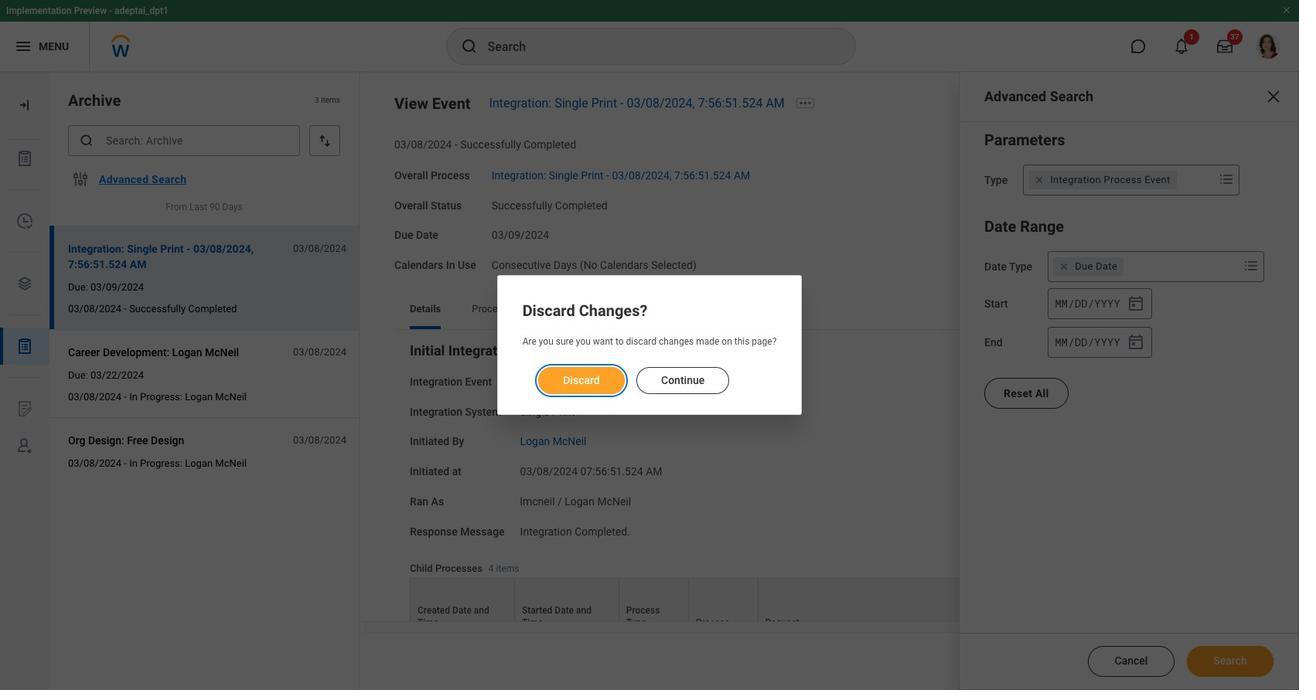 Task type: locate. For each thing, give the bounding box(es) containing it.
am
[[766, 96, 785, 111], [734, 169, 750, 182], [130, 258, 146, 271], [705, 376, 722, 388], [646, 466, 662, 478]]

successfully up consecutive
[[492, 199, 552, 212]]

process inside process type popup button
[[626, 606, 660, 617]]

1 horizontal spatial due date element
[[1075, 260, 1118, 274]]

successfully
[[460, 138, 521, 151], [492, 199, 552, 212], [129, 303, 186, 315]]

in left use
[[446, 259, 455, 271]]

type inside process type
[[626, 618, 646, 629]]

initiated
[[410, 436, 450, 448], [410, 466, 450, 478]]

0 horizontal spatial items
[[321, 96, 340, 105]]

0 horizontal spatial advanced
[[99, 173, 149, 186]]

and for started date and time
[[576, 606, 592, 617]]

type down date range button
[[1009, 261, 1033, 273]]

and inside started date and time
[[576, 606, 592, 617]]

advanced inside button
[[99, 173, 149, 186]]

initial integration event
[[410, 342, 555, 359]]

2 calendars from the left
[[600, 259, 649, 271]]

integration up initiated by
[[410, 406, 463, 418]]

1 vertical spatial 03/09/2024
[[90, 282, 144, 293]]

calendar image down "start" group
[[1127, 333, 1146, 352]]

initiated at element
[[520, 456, 662, 479]]

1 vertical spatial successfully
[[492, 199, 552, 212]]

and right started
[[576, 606, 592, 617]]

1 horizontal spatial advanced search
[[985, 88, 1094, 104]]

0 vertical spatial discard
[[523, 302, 575, 321]]

1 horizontal spatial 03/08/2024 - successfully completed
[[394, 138, 576, 151]]

2 vertical spatial in
[[129, 458, 138, 470]]

due:
[[68, 282, 88, 293], [68, 370, 88, 381]]

date up date type
[[985, 217, 1017, 236]]

single print element
[[520, 403, 575, 418]]

time down created
[[418, 618, 439, 629]]

0 vertical spatial 03/08/2024 - in progress: logan mcneil
[[68, 391, 247, 403]]

details
[[410, 303, 441, 315]]

single print - 03/08/2024, 7:56:51.524 am (completed)
[[520, 376, 784, 388]]

in down org design: free design button
[[129, 458, 138, 470]]

1 vertical spatial calendar image
[[1127, 333, 1146, 352]]

reset all button
[[985, 378, 1068, 409]]

in
[[446, 259, 455, 271], [129, 391, 138, 403], [129, 458, 138, 470]]

discard for discard
[[563, 374, 600, 386]]

items inside 'child processes 4 items'
[[496, 564, 519, 574]]

0 horizontal spatial and
[[474, 606, 489, 617]]

03/09/2024 inside item list element
[[90, 282, 144, 293]]

x small image
[[1032, 172, 1047, 188], [1057, 259, 1072, 275]]

1 vertical spatial overall
[[394, 199, 428, 212]]

time for started date and time
[[522, 618, 543, 629]]

1 calendar image from the top
[[1127, 295, 1146, 313]]

discard
[[523, 302, 575, 321], [563, 374, 600, 386]]

am inside the integration: single print - 03/08/2024, 7:56:51.524 am link
[[734, 169, 750, 182]]

date right started
[[555, 606, 574, 617]]

integration: single print - 03/08/2024, 7:56:51.524 am down implementation preview -   adeptai_dpt1 banner
[[489, 96, 785, 111]]

1 progress: from the top
[[140, 391, 183, 403]]

1 initiated from the top
[[410, 436, 450, 448]]

1 vertical spatial integration: single print - 03/08/2024, 7:56:51.524 am link
[[492, 166, 750, 182]]

single inside button
[[127, 243, 158, 255]]

1 time from the left
[[418, 618, 439, 629]]

time down started
[[522, 618, 543, 629]]

integration up range
[[1050, 174, 1101, 186]]

03/08/2024,
[[627, 96, 695, 111], [612, 169, 672, 182], [193, 243, 254, 255], [583, 376, 643, 388]]

1 vertical spatial advanced search
[[99, 173, 187, 186]]

end group
[[1048, 327, 1153, 358]]

0 vertical spatial days
[[222, 202, 243, 213]]

x small image down parameters button
[[1032, 172, 1047, 188]]

0 vertical spatial integration: single print - 03/08/2024, 7:56:51.524 am link
[[489, 96, 785, 111]]

advanced search dialog
[[959, 71, 1299, 691]]

ran as
[[410, 496, 444, 508]]

initiated left at
[[410, 466, 450, 478]]

type
[[985, 174, 1008, 186], [1009, 261, 1033, 273], [626, 618, 646, 629]]

completed up 'overall status' element
[[524, 138, 576, 151]]

search
[[1050, 88, 1094, 104], [152, 173, 187, 186]]

(no
[[580, 259, 598, 271]]

by
[[452, 436, 464, 448]]

03/08/2024 inside initiated at element
[[520, 466, 578, 478]]

0 horizontal spatial x small image
[[1032, 172, 1047, 188]]

time inside started date and time
[[522, 618, 543, 629]]

0 vertical spatial 03/08/2024 - successfully completed
[[394, 138, 576, 151]]

2 vertical spatial integration: single print - 03/08/2024, 7:56:51.524 am
[[68, 243, 254, 271]]

calendars right (no
[[600, 259, 649, 271]]

as
[[431, 496, 444, 508]]

date range button
[[985, 217, 1064, 236]]

event right view
[[432, 94, 471, 113]]

you right sure
[[576, 337, 591, 348]]

2 vertical spatial integration:
[[68, 243, 124, 255]]

configure image
[[71, 170, 90, 189]]

03/08/2024 - successfully completed
[[394, 138, 576, 151], [68, 303, 237, 315]]

integration
[[1050, 174, 1101, 186], [448, 342, 517, 359], [410, 376, 463, 388], [410, 406, 463, 418], [520, 526, 572, 538]]

process inside integration process event element
[[1104, 174, 1142, 186]]

integration: single print - 03/08/2024, 7:56:51.524 am link
[[489, 96, 785, 111], [492, 166, 750, 182]]

am inside initiated at element
[[646, 466, 662, 478]]

integration completed.
[[520, 526, 630, 538]]

1 vertical spatial due
[[1075, 261, 1093, 272]]

process inside tab list
[[472, 303, 508, 315]]

consecutive days (no calendars selected)
[[492, 259, 697, 271]]

1 vertical spatial type
[[1009, 261, 1033, 273]]

related links
[[539, 303, 599, 315]]

overall left status
[[394, 199, 428, 212]]

1 horizontal spatial you
[[576, 337, 591, 348]]

0 vertical spatial due:
[[68, 282, 88, 293]]

2 due: from the top
[[68, 370, 88, 381]]

0 vertical spatial integration: single print - 03/08/2024, 7:56:51.524 am
[[489, 96, 785, 111]]

row containing created date and time
[[410, 579, 1240, 634]]

due: down career
[[68, 370, 88, 381]]

0 horizontal spatial advanced search
[[99, 173, 187, 186]]

x small image down range
[[1057, 259, 1072, 275]]

event left sure
[[520, 342, 555, 359]]

1 vertical spatial days
[[554, 259, 577, 271]]

1 horizontal spatial search
[[1050, 88, 1094, 104]]

-
[[109, 5, 112, 16], [620, 96, 624, 111], [455, 138, 458, 151], [606, 169, 609, 182], [186, 243, 191, 255], [124, 303, 127, 315], [578, 376, 581, 388], [124, 391, 127, 403], [124, 458, 127, 470]]

1 vertical spatial progress:
[[140, 458, 183, 470]]

1 horizontal spatial type
[[985, 174, 1008, 186]]

item list element
[[49, 71, 360, 691]]

development:
[[103, 347, 169, 359]]

overall status
[[394, 199, 462, 212]]

0 vertical spatial calendar image
[[1127, 295, 1146, 313]]

1 vertical spatial discard
[[563, 374, 600, 386]]

due: 03/09/2024
[[68, 282, 144, 293]]

0 vertical spatial due date element
[[492, 220, 549, 243]]

profile logan mcneil element
[[1247, 29, 1290, 63]]

1 vertical spatial due:
[[68, 370, 88, 381]]

integration:
[[489, 96, 552, 111], [492, 169, 546, 182], [68, 243, 124, 255]]

initiated for initiated by
[[410, 436, 450, 448]]

event up system
[[465, 376, 492, 388]]

0 vertical spatial x small image
[[1032, 172, 1047, 188]]

logan right development:
[[172, 347, 202, 359]]

03/08/2024 - in progress: logan mcneil down career development: logan mcneil "button" on the left of the page
[[68, 391, 247, 403]]

career development: logan mcneil button
[[68, 343, 245, 362]]

event inside option
[[1145, 174, 1171, 186]]

03/08/2024 - successfully completed up the career development: logan mcneil
[[68, 303, 237, 315]]

1 vertical spatial integration: single print - 03/08/2024, 7:56:51.524 am
[[492, 169, 750, 182]]

due up "start" group
[[1075, 261, 1093, 272]]

1 vertical spatial 03/08/2024 - in progress: logan mcneil
[[68, 458, 247, 470]]

integration: single print - 03/08/2024, 7:56:51.524 am link for event
[[489, 96, 785, 111]]

implementation preview -   adeptai_dpt1 banner
[[0, 0, 1299, 71]]

integration: single print - 03/08/2024, 7:56:51.524 am for view event
[[489, 96, 785, 111]]

integration down lmcneil
[[520, 526, 572, 538]]

print inside button
[[160, 243, 184, 255]]

status
[[431, 199, 462, 212]]

03/08/2024, inside integration: single print - 03/08/2024, 7:56:51.524 am
[[193, 243, 254, 255]]

0 horizontal spatial type
[[626, 618, 646, 629]]

initiated left by
[[410, 436, 450, 448]]

logan
[[172, 347, 202, 359], [185, 391, 213, 403], [520, 436, 550, 448], [185, 458, 213, 470], [565, 496, 595, 508]]

search inside advanced search dialog
[[1050, 88, 1094, 104]]

type inside date range group
[[1009, 261, 1033, 273]]

are
[[523, 337, 537, 348]]

completed down the integration: single print - 03/08/2024, 7:56:51.524 am button
[[188, 303, 237, 315]]

from
[[166, 202, 187, 213]]

at
[[452, 466, 462, 478]]

integration: single print - 03/08/2024, 7:56:51.524 am
[[489, 96, 785, 111], [492, 169, 750, 182], [68, 243, 254, 271]]

1 horizontal spatial advanced
[[985, 88, 1047, 104]]

logan mcneil link
[[520, 433, 587, 448]]

due date element containing 03/09/2024
[[492, 220, 549, 243]]

am inside integration: single print - 03/08/2024, 7:56:51.524 am
[[130, 258, 146, 271]]

successfully up overall process
[[460, 138, 521, 151]]

1 vertical spatial advanced
[[99, 173, 149, 186]]

items right 4
[[496, 564, 519, 574]]

integration: single print - 03/08/2024, 7:56:51.524 am link up 'overall status' element
[[492, 166, 750, 182]]

integration: single print - 03/08/2024, 7:56:51.524 am for overall process
[[492, 169, 750, 182]]

0 horizontal spatial you
[[539, 337, 554, 348]]

advanced search up from
[[99, 173, 187, 186]]

0 vertical spatial in
[[446, 259, 455, 271]]

continue
[[661, 374, 704, 386]]

/ inside lmcneil / logan mcneil element
[[558, 496, 562, 508]]

days
[[222, 202, 243, 213], [554, 259, 577, 271]]

notifications large image
[[1174, 39, 1190, 54]]

and for created date and time
[[474, 606, 489, 617]]

use
[[458, 259, 476, 271]]

region
[[523, 355, 777, 396]]

progress:
[[140, 391, 183, 403], [140, 458, 183, 470]]

logan mcneil
[[520, 436, 587, 448]]

due date
[[394, 229, 438, 242], [1075, 261, 1118, 272]]

0 horizontal spatial time
[[418, 618, 439, 629]]

0 horizontal spatial search
[[152, 173, 187, 186]]

lmcneil
[[520, 496, 555, 508]]

1 horizontal spatial calendars
[[600, 259, 649, 271]]

completed up calendars in use element
[[555, 199, 608, 212]]

/
[[1068, 296, 1075, 311], [1088, 296, 1094, 311], [1068, 335, 1075, 349], [1088, 335, 1094, 349], [558, 496, 562, 508]]

1 calendars from the left
[[394, 259, 443, 271]]

1 vertical spatial integration:
[[492, 169, 546, 182]]

type right started date and time popup button
[[626, 618, 646, 629]]

1 horizontal spatial and
[[576, 606, 592, 617]]

2 calendar image from the top
[[1127, 333, 1146, 352]]

integration down initial
[[410, 376, 463, 388]]

2 time from the left
[[522, 618, 543, 629]]

0 vertical spatial integration:
[[489, 96, 552, 111]]

and inside created date and time
[[474, 606, 489, 617]]

initiated by
[[410, 436, 464, 448]]

x image
[[1265, 87, 1283, 106]]

1 horizontal spatial days
[[554, 259, 577, 271]]

due: up career
[[68, 282, 88, 293]]

overall
[[394, 169, 428, 182], [394, 199, 428, 212]]

0 vertical spatial overall
[[394, 169, 428, 182]]

0 horizontal spatial due
[[394, 229, 413, 242]]

and down 4
[[474, 606, 489, 617]]

advanced up parameters at top right
[[985, 88, 1047, 104]]

integration inside option
[[1050, 174, 1101, 186]]

2 vertical spatial type
[[626, 618, 646, 629]]

0 horizontal spatial 03/08/2024 - successfully completed
[[68, 303, 237, 315]]

logan inside "button"
[[172, 347, 202, 359]]

advanced search inside button
[[99, 173, 187, 186]]

date up start
[[985, 261, 1007, 273]]

1 vertical spatial completed
[[555, 199, 608, 212]]

overall for overall process
[[394, 169, 428, 182]]

date type
[[985, 261, 1033, 273]]

0 vertical spatial advanced
[[985, 88, 1047, 104]]

print
[[591, 96, 617, 111], [581, 169, 604, 182], [160, 243, 184, 255], [552, 376, 575, 388], [552, 406, 575, 418]]

1 horizontal spatial time
[[522, 618, 543, 629]]

0 horizontal spatial due date
[[394, 229, 438, 242]]

days right 90
[[222, 202, 243, 213]]

1 horizontal spatial due
[[1075, 261, 1093, 272]]

search up parameters at top right
[[1050, 88, 1094, 104]]

lmcneil / logan mcneil
[[520, 496, 631, 508]]

calendars up details
[[394, 259, 443, 271]]

1 vertical spatial search
[[152, 173, 187, 186]]

1 horizontal spatial items
[[496, 564, 519, 574]]

1 due: from the top
[[68, 282, 88, 293]]

03/09/2024 down the integration: single print - 03/08/2024, 7:56:51.524 am button
[[90, 282, 144, 293]]

0 vertical spatial advanced search
[[985, 88, 1094, 104]]

1 overall from the top
[[394, 169, 428, 182]]

type for process
[[626, 618, 646, 629]]

type down parameters at top right
[[985, 174, 1008, 186]]

0 vertical spatial items
[[321, 96, 340, 105]]

search up from
[[152, 173, 187, 186]]

due date element
[[492, 220, 549, 243], [1075, 260, 1118, 274]]

in down 03/22/2024
[[129, 391, 138, 403]]

integration: single print - 03/08/2024, 7:56:51.524 am inside button
[[68, 243, 254, 271]]

date up "start" group
[[1096, 261, 1118, 272]]

you right are
[[539, 337, 554, 348]]

0 vertical spatial search
[[1050, 88, 1094, 104]]

integration: single print - 03/08/2024, 7:56:51.524 am down from
[[68, 243, 254, 271]]

due
[[394, 229, 413, 242], [1075, 261, 1093, 272]]

reset
[[1004, 387, 1033, 400]]

response message
[[410, 526, 505, 538]]

0 horizontal spatial due date element
[[492, 220, 549, 243]]

1 vertical spatial initiated
[[410, 466, 450, 478]]

03/09/2024
[[492, 229, 549, 242], [90, 282, 144, 293]]

org design: free design
[[68, 435, 184, 447]]

0 vertical spatial progress:
[[140, 391, 183, 403]]

1 horizontal spatial 03/09/2024
[[492, 229, 549, 242]]

date right created
[[453, 606, 472, 617]]

2 overall from the top
[[394, 199, 428, 212]]

due date element containing due date
[[1075, 260, 1118, 274]]

time inside created date and time
[[418, 618, 439, 629]]

1 vertical spatial due date
[[1075, 261, 1118, 272]]

discard inside button
[[563, 374, 600, 386]]

type inside parameters group
[[985, 174, 1008, 186]]

2 initiated from the top
[[410, 466, 450, 478]]

tab list
[[394, 292, 1245, 329]]

due inside option
[[1075, 261, 1093, 272]]

2 horizontal spatial type
[[1009, 261, 1033, 273]]

discard up sure
[[523, 302, 575, 321]]

1 vertical spatial in
[[129, 391, 138, 403]]

due date down overall status on the top of the page
[[394, 229, 438, 242]]

calendar image inside end group
[[1127, 333, 1146, 352]]

event left prompts image
[[1145, 174, 1171, 186]]

reset all
[[1004, 387, 1049, 400]]

prompts image
[[1218, 170, 1236, 189]]

successfully up career development: logan mcneil "button" on the left of the page
[[129, 303, 186, 315]]

2 vertical spatial successfully
[[129, 303, 186, 315]]

advanced search button
[[93, 164, 193, 195]]

start group
[[1048, 288, 1153, 319]]

created
[[418, 606, 450, 617]]

1 horizontal spatial due date
[[1075, 261, 1118, 272]]

due date element up consecutive
[[492, 220, 549, 243]]

integration: single print - 03/08/2024, 7:56:51.524 am link down implementation preview -   adeptai_dpt1 banner
[[489, 96, 785, 111]]

0 horizontal spatial calendars
[[394, 259, 443, 271]]

last
[[190, 202, 207, 213]]

0 vertical spatial type
[[985, 174, 1008, 186]]

region containing discard
[[523, 355, 777, 396]]

x small image inside integration process event, press delete to clear value. option
[[1032, 172, 1047, 188]]

logan up the integration completed.
[[565, 496, 595, 508]]

03/09/2024 up consecutive
[[492, 229, 549, 242]]

prompts image
[[1242, 257, 1261, 275]]

advanced search up parameters at top right
[[985, 88, 1094, 104]]

due date element up "start" group
[[1075, 260, 1118, 274]]

are you sure you want to discard changes made on this page?
[[523, 337, 777, 348]]

due date up "start" group
[[1075, 261, 1118, 272]]

process button
[[689, 580, 758, 634]]

2 and from the left
[[576, 606, 592, 617]]

0 horizontal spatial days
[[222, 202, 243, 213]]

calendar image inside "start" group
[[1127, 295, 1146, 313]]

03/08/2024 - successfully completed up overall process
[[394, 138, 576, 151]]

x small image for date type
[[1057, 259, 1072, 275]]

0 horizontal spatial 03/09/2024
[[90, 282, 144, 293]]

2 vertical spatial completed
[[188, 303, 237, 315]]

due down overall status on the top of the page
[[394, 229, 413, 242]]

progress: down the design
[[140, 458, 183, 470]]

due: for career development: logan mcneil
[[68, 370, 88, 381]]

1 and from the left
[[474, 606, 489, 617]]

1 vertical spatial due date element
[[1075, 260, 1118, 274]]

items right 3 at the top left
[[321, 96, 340, 105]]

(completed)
[[724, 376, 784, 388]]

calendars in use
[[394, 259, 476, 271]]

integration: single print - 03/08/2024, 7:56:51.524 am link for process
[[492, 166, 750, 182]]

0 vertical spatial due date
[[394, 229, 438, 242]]

1 vertical spatial 03/08/2024 - successfully completed
[[68, 303, 237, 315]]

row
[[410, 579, 1240, 634]]

x small image inside due date, press delete to clear value. option
[[1057, 259, 1072, 275]]

completed inside item list element
[[188, 303, 237, 315]]

overall up overall status on the top of the page
[[394, 169, 428, 182]]

integration event
[[410, 376, 492, 388]]

system
[[465, 406, 502, 418]]

discard down sure
[[563, 374, 600, 386]]

03/22/2024
[[90, 370, 144, 381]]

integration: inside integration: single print - 03/08/2024, 7:56:51.524 am
[[68, 243, 124, 255]]

advanced right configure image
[[99, 173, 149, 186]]

1 horizontal spatial x small image
[[1057, 259, 1072, 275]]

days left (no
[[554, 259, 577, 271]]

1 vertical spatial x small image
[[1057, 259, 1072, 275]]

1 you from the left
[[539, 337, 554, 348]]

progress: up the design
[[140, 391, 183, 403]]

design:
[[88, 435, 124, 447]]

successfully inside 'overall status' element
[[492, 199, 552, 212]]

calendar image
[[1127, 295, 1146, 313], [1127, 333, 1146, 352]]

close environment banner image
[[1282, 5, 1292, 15]]

integration for integration system
[[410, 406, 463, 418]]

0 vertical spatial initiated
[[410, 436, 450, 448]]

continue button
[[636, 367, 729, 394]]

list
[[0, 140, 49, 465]]

implementation preview -   adeptai_dpt1
[[6, 5, 168, 16]]

calendar image up end group
[[1127, 295, 1146, 313]]

03/08/2024 - in progress: logan mcneil down the design
[[68, 458, 247, 470]]

logan down career development: logan mcneil "button" on the left of the page
[[185, 391, 213, 403]]

2 progress: from the top
[[140, 458, 183, 470]]

integration: single print - 03/08/2024, 7:56:51.524 am up 'overall status' element
[[492, 169, 750, 182]]

1 vertical spatial items
[[496, 564, 519, 574]]

single
[[555, 96, 588, 111], [549, 169, 578, 182], [127, 243, 158, 255], [520, 376, 550, 388], [520, 406, 550, 418]]



Task type: vqa. For each thing, say whether or not it's contained in the screenshot.
Start group
yes



Task type: describe. For each thing, give the bounding box(es) containing it.
3
[[315, 96, 319, 105]]

changes
[[659, 337, 694, 348]]

07:56:51.524
[[580, 466, 643, 478]]

rename image
[[15, 400, 34, 418]]

calendar image for end
[[1127, 333, 1146, 352]]

completed inside 'overall status' element
[[555, 199, 608, 212]]

date inside option
[[1096, 261, 1118, 272]]

integration system
[[410, 406, 502, 418]]

clipboard image
[[15, 149, 34, 168]]

page?
[[752, 337, 777, 348]]

due: for integration: single print - 03/08/2024, 7:56:51.524 am
[[68, 282, 88, 293]]

request button
[[759, 580, 960, 634]]

discard button
[[538, 367, 625, 394]]

design
[[151, 435, 184, 447]]

ran
[[410, 496, 429, 508]]

overall process
[[394, 169, 470, 182]]

range
[[1020, 217, 1064, 236]]

career development: logan mcneil
[[68, 347, 239, 359]]

successfully inside item list element
[[129, 303, 186, 315]]

clipboard image
[[15, 337, 34, 356]]

integration for integration completed.
[[520, 526, 572, 538]]

career
[[68, 347, 100, 359]]

date inside started date and time
[[555, 606, 574, 617]]

7:56:51.524 inside integration: single print - 03/08/2024, 7:56:51.524 am
[[68, 258, 127, 271]]

request
[[766, 618, 800, 629]]

completed.
[[575, 526, 630, 538]]

view
[[394, 94, 428, 113]]

days inside item list element
[[222, 202, 243, 213]]

03/08/2024 07:56:51.524 am
[[520, 466, 662, 478]]

due date inside option
[[1075, 261, 1118, 272]]

integration for integration event
[[410, 376, 463, 388]]

discard
[[626, 337, 657, 348]]

this
[[735, 337, 750, 348]]

advanced search inside dialog
[[985, 88, 1094, 104]]

2 03/08/2024 - in progress: logan mcneil from the top
[[68, 458, 247, 470]]

single print - 03/08/2024, 7:56:51.524 am (completed) link
[[520, 373, 784, 388]]

integration for integration process event
[[1050, 174, 1101, 186]]

related
[[539, 303, 573, 315]]

changes?
[[579, 302, 648, 321]]

tab list containing details
[[394, 292, 1245, 329]]

date down overall status on the top of the page
[[416, 229, 438, 242]]

free
[[127, 435, 148, 447]]

started
[[522, 606, 553, 617]]

overall for overall status
[[394, 199, 428, 212]]

user plus image
[[15, 437, 34, 456]]

date range
[[985, 217, 1064, 236]]

x small image for type
[[1032, 172, 1047, 188]]

time for created date and time
[[418, 618, 439, 629]]

parameters button
[[985, 131, 1065, 149]]

calendars in use element
[[492, 250, 697, 273]]

to
[[616, 337, 624, 348]]

process inside process popup button
[[696, 618, 730, 629]]

date range group
[[985, 214, 1274, 360]]

org design: free design button
[[68, 432, 190, 450]]

mcneil inside "button"
[[205, 347, 239, 359]]

implementation
[[6, 5, 72, 16]]

due: 03/22/2024
[[68, 370, 144, 381]]

advanced inside dialog
[[985, 88, 1047, 104]]

region inside discard changes? dialog
[[523, 355, 777, 396]]

process type button
[[619, 580, 688, 634]]

0 vertical spatial completed
[[524, 138, 576, 151]]

due date element inside option
[[1075, 260, 1118, 274]]

initial
[[410, 342, 445, 359]]

type for date
[[1009, 261, 1033, 273]]

successfully completed
[[492, 199, 608, 212]]

org
[[68, 435, 85, 447]]

initiated for initiated at
[[410, 466, 450, 478]]

integration process event
[[1050, 174, 1171, 186]]

3 items
[[315, 96, 340, 105]]

started date and time
[[522, 606, 592, 629]]

integration: for event
[[489, 96, 552, 111]]

processes
[[435, 563, 483, 574]]

created date and time button
[[411, 580, 514, 634]]

single print
[[520, 406, 575, 418]]

search inside advanced search button
[[152, 173, 187, 186]]

search image
[[460, 37, 478, 56]]

from last 90 days
[[166, 202, 243, 213]]

2 you from the left
[[576, 337, 591, 348]]

response
[[410, 526, 458, 538]]

logan down single print
[[520, 436, 550, 448]]

end
[[985, 336, 1003, 349]]

adeptai_dpt1
[[115, 5, 168, 16]]

discard changes?
[[523, 302, 648, 321]]

links
[[575, 303, 599, 315]]

child
[[410, 563, 433, 574]]

0 vertical spatial due
[[394, 229, 413, 242]]

discard changes? dialog
[[497, 276, 802, 415]]

1 03/08/2024 - in progress: logan mcneil from the top
[[68, 391, 247, 403]]

overall status element
[[492, 190, 608, 213]]

process type
[[626, 606, 660, 629]]

03/08/2024 - successfully completed inside item list element
[[68, 303, 237, 315]]

preview
[[74, 5, 107, 16]]

0 vertical spatial 03/09/2024
[[492, 229, 549, 242]]

logan down org design: free design button
[[185, 458, 213, 470]]

discard for discard changes?
[[523, 302, 575, 321]]

created date and time
[[418, 606, 489, 629]]

integration up integration event
[[448, 342, 517, 359]]

initiated at
[[410, 466, 462, 478]]

- inside integration: single print - 03/08/2024, 7:56:51.524 am
[[186, 243, 191, 255]]

integration: single print - 03/08/2024, 7:56:51.524 am button
[[68, 240, 285, 274]]

integration process event, press delete to clear value. option
[[1029, 171, 1177, 189]]

- inside banner
[[109, 5, 112, 16]]

date inside created date and time
[[453, 606, 472, 617]]

sure
[[556, 337, 574, 348]]

items inside item list element
[[321, 96, 340, 105]]

message
[[460, 526, 505, 538]]

calendar image for start
[[1127, 295, 1146, 313]]

am inside single print - 03/08/2024, 7:56:51.524 am (completed) link
[[705, 376, 722, 388]]

selected)
[[651, 259, 697, 271]]

all
[[1036, 387, 1049, 400]]

due date, press delete to clear value. option
[[1054, 258, 1124, 276]]

inbox large image
[[1217, 39, 1233, 54]]

0 vertical spatial successfully
[[460, 138, 521, 151]]

lmcneil / logan mcneil element
[[520, 492, 631, 508]]

on
[[722, 337, 732, 348]]

days inside calendars in use element
[[554, 259, 577, 271]]

archive
[[68, 91, 121, 110]]

started date and time button
[[515, 580, 619, 634]]

integration: for process
[[492, 169, 546, 182]]

integration process event element
[[1050, 173, 1171, 187]]

parameters
[[985, 131, 1065, 149]]

made
[[696, 337, 720, 348]]

start
[[985, 298, 1008, 310]]

parameters group
[[985, 128, 1274, 196]]

4
[[489, 564, 494, 574]]

search image
[[79, 133, 94, 148]]

consecutive
[[492, 259, 551, 271]]

90
[[210, 202, 220, 213]]

child processes 4 items
[[410, 563, 519, 574]]



